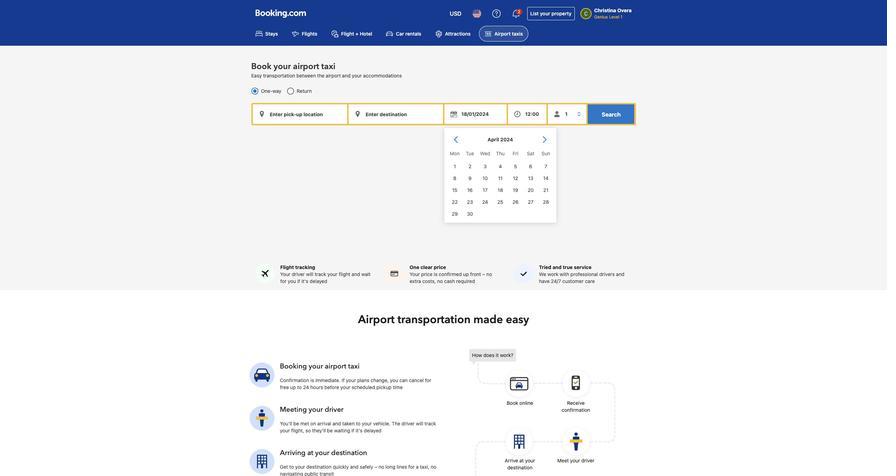 Task type: locate. For each thing, give the bounding box(es) containing it.
18 button
[[493, 185, 508, 196]]

1 horizontal spatial taxi
[[348, 362, 360, 372]]

will
[[306, 272, 313, 278], [416, 421, 423, 427]]

1 horizontal spatial track
[[425, 421, 436, 427]]

0 vertical spatial flight
[[341, 31, 354, 37]]

you down tracking
[[288, 279, 296, 285]]

taxi up plans at the left of page
[[348, 362, 360, 372]]

your up navigating
[[295, 465, 305, 471]]

1 vertical spatial taxi
[[348, 362, 360, 372]]

1 vertical spatial up
[[290, 385, 296, 391]]

your left accommodations
[[352, 73, 362, 79]]

1 vertical spatial –
[[374, 465, 377, 471]]

1
[[621, 14, 622, 20], [453, 164, 456, 170]]

price up "confirmed"
[[434, 265, 446, 271]]

and right the
[[342, 73, 351, 79]]

and up waiting
[[332, 421, 341, 427]]

book left online
[[507, 401, 518, 407]]

list your property
[[530, 10, 571, 16]]

property
[[551, 10, 571, 16]]

1 horizontal spatial delayed
[[364, 428, 381, 434]]

confirmation
[[562, 408, 590, 414]]

0 horizontal spatial for
[[280, 279, 286, 285]]

if inside 'you'll be met on arrival and taken to your vehicle. the driver will track your flight, so they'll be waiting if it's delayed'
[[351, 428, 354, 434]]

be up flight, in the bottom left of the page
[[293, 421, 299, 427]]

price down clear
[[421, 272, 432, 278]]

1 horizontal spatial book
[[507, 401, 518, 407]]

meet
[[557, 458, 569, 464]]

0 horizontal spatial airport
[[358, 313, 395, 328]]

book up 'easy'
[[251, 61, 271, 72]]

1 vertical spatial book
[[507, 401, 518, 407]]

navigating
[[280, 472, 303, 477]]

delayed down vehicle.
[[364, 428, 381, 434]]

22
[[452, 199, 457, 205]]

18/01/2024
[[461, 111, 489, 117]]

you
[[288, 279, 296, 285], [390, 378, 398, 384]]

quickly
[[333, 465, 349, 471]]

1 your from the left
[[280, 272, 290, 278]]

4
[[499, 164, 502, 170]]

driver right the
[[402, 421, 415, 427]]

– right safely at the left bottom of the page
[[374, 465, 377, 471]]

search button
[[588, 105, 634, 124]]

car rentals link
[[381, 26, 427, 42]]

booking airport taxi image
[[469, 350, 616, 477], [249, 363, 274, 388], [249, 406, 274, 431], [249, 450, 274, 475]]

will inside 'you'll be met on arrival and taken to your vehicle. the driver will track your flight, so they'll be waiting if it's delayed'
[[416, 421, 423, 427]]

1 horizontal spatial 1
[[621, 14, 622, 20]]

1 horizontal spatial to
[[297, 385, 302, 391]]

1 vertical spatial airport
[[358, 313, 395, 328]]

11 button
[[493, 173, 508, 185]]

0 horizontal spatial it's
[[301, 279, 308, 285]]

1 horizontal spatial 2
[[518, 9, 520, 14]]

2 horizontal spatial for
[[425, 378, 431, 384]]

you up time
[[390, 378, 398, 384]]

0 horizontal spatial –
[[374, 465, 377, 471]]

1 vertical spatial track
[[425, 421, 436, 427]]

your up immediate.
[[309, 362, 323, 372]]

0 horizontal spatial 2 button
[[462, 161, 477, 173]]

24 down 17 button
[[482, 199, 488, 205]]

2
[[518, 9, 520, 14], [468, 164, 471, 170]]

you'll
[[280, 421, 292, 427]]

booking
[[280, 362, 307, 372]]

1 vertical spatial 1
[[453, 164, 456, 170]]

long
[[386, 465, 395, 471]]

to right "taken"
[[356, 421, 360, 427]]

if
[[297, 279, 300, 285], [351, 428, 354, 434]]

will inside flight tracking your driver will track your flight and wait for you if it's delayed
[[306, 272, 313, 278]]

0 horizontal spatial taxi
[[321, 61, 335, 72]]

1 horizontal spatial for
[[408, 465, 415, 471]]

0 vertical spatial taxi
[[321, 61, 335, 72]]

your up the on
[[309, 406, 323, 415]]

1 vertical spatial to
[[356, 421, 360, 427]]

22 button
[[447, 196, 462, 208]]

1 horizontal spatial will
[[416, 421, 423, 427]]

destination for get to your destination quickly and safely – no long lines for a taxi, no navigating public transit
[[306, 465, 331, 471]]

book for your
[[251, 61, 271, 72]]

1 vertical spatial is
[[310, 378, 314, 384]]

and
[[342, 73, 351, 79], [553, 265, 562, 271], [352, 272, 360, 278], [616, 272, 624, 278], [332, 421, 341, 427], [350, 465, 358, 471]]

scheduled
[[352, 385, 375, 391]]

0 vertical spatial to
[[297, 385, 302, 391]]

0 vertical spatial –
[[482, 272, 485, 278]]

0 vertical spatial delayed
[[310, 279, 327, 285]]

2 your from the left
[[410, 272, 420, 278]]

true
[[563, 265, 573, 271]]

on
[[310, 421, 316, 427]]

26
[[512, 199, 518, 205]]

taxi
[[321, 61, 335, 72], [348, 362, 360, 372]]

destination down arrive
[[507, 465, 532, 471]]

is up costs, at the bottom left
[[434, 272, 437, 278]]

at for arriving
[[307, 449, 313, 458]]

23 button
[[462, 196, 477, 208]]

0 vertical spatial it's
[[301, 279, 308, 285]]

0 vertical spatial 24
[[482, 199, 488, 205]]

0 vertical spatial if
[[297, 279, 300, 285]]

we
[[539, 272, 546, 278]]

the
[[317, 73, 324, 79]]

3
[[483, 164, 486, 170]]

8
[[453, 175, 456, 181]]

airport right the
[[326, 73, 341, 79]]

taxi for book
[[321, 61, 335, 72]]

11
[[498, 175, 502, 181]]

no left cash on the right of page
[[437, 279, 443, 285]]

4 button
[[493, 161, 508, 173]]

way
[[272, 88, 281, 94]]

if down tracking
[[297, 279, 300, 285]]

0 vertical spatial airport
[[293, 61, 319, 72]]

destination inside arrive at your destination
[[507, 465, 532, 471]]

to up navigating
[[289, 465, 294, 471]]

driver down tracking
[[292, 272, 305, 278]]

0 vertical spatial for
[[280, 279, 286, 285]]

and inside 'get to your destination quickly and safely – no long lines for a taxi, no navigating public transit'
[[350, 465, 358, 471]]

at inside arrive at your destination
[[519, 458, 524, 464]]

for for confirmation is immediate. if your plans change, you can cancel for free up to 24 hours before your scheduled pickup time
[[425, 378, 431, 384]]

destination inside 'get to your destination quickly and safely – no long lines for a taxi, no navigating public transit'
[[306, 465, 331, 471]]

0 vertical spatial book
[[251, 61, 271, 72]]

0 horizontal spatial 2
[[468, 164, 471, 170]]

1 vertical spatial price
[[421, 272, 432, 278]]

0 horizontal spatial to
[[289, 465, 294, 471]]

at right arrive
[[519, 458, 524, 464]]

1 inside christina overa genius level 1
[[621, 14, 622, 20]]

1 horizontal spatial 24
[[482, 199, 488, 205]]

0 horizontal spatial track
[[315, 272, 326, 278]]

does
[[483, 353, 494, 359]]

your inside 'get to your destination quickly and safely – no long lines for a taxi, no navigating public transit'
[[295, 465, 305, 471]]

and left wait
[[352, 272, 360, 278]]

1 vertical spatial 24
[[303, 385, 309, 391]]

1 horizontal spatial flight
[[341, 31, 354, 37]]

Enter destination text field
[[348, 105, 443, 124]]

0 horizontal spatial if
[[297, 279, 300, 285]]

your inside flight tracking your driver will track your flight and wait for you if it's delayed
[[327, 272, 337, 278]]

0 vertical spatial airport
[[494, 31, 511, 37]]

1 vertical spatial it's
[[356, 428, 362, 434]]

1 vertical spatial be
[[327, 428, 333, 434]]

– right front
[[482, 272, 485, 278]]

1 horizontal spatial at
[[519, 458, 524, 464]]

destination up quickly
[[331, 449, 367, 458]]

0 vertical spatial price
[[434, 265, 446, 271]]

will down tracking
[[306, 272, 313, 278]]

work?
[[500, 353, 513, 359]]

one-
[[261, 88, 272, 94]]

airport inside "link"
[[494, 31, 511, 37]]

0 horizontal spatial up
[[290, 385, 296, 391]]

flight inside flight tracking your driver will track your flight and wait for you if it's delayed
[[280, 265, 294, 271]]

track right the
[[425, 421, 436, 427]]

to down confirmation
[[297, 385, 302, 391]]

taxi up the
[[321, 61, 335, 72]]

meet your driver
[[557, 458, 594, 464]]

2 left list
[[518, 9, 520, 14]]

accommodations
[[363, 73, 402, 79]]

taxi for booking
[[348, 362, 360, 372]]

9 button
[[462, 173, 477, 185]]

1 horizontal spatial –
[[482, 272, 485, 278]]

0 horizontal spatial 1
[[453, 164, 456, 170]]

0 horizontal spatial flight
[[280, 265, 294, 271]]

24 left hours
[[303, 385, 309, 391]]

is up hours
[[310, 378, 314, 384]]

1 vertical spatial you
[[390, 378, 398, 384]]

0 vertical spatial will
[[306, 272, 313, 278]]

1 vertical spatial flight
[[280, 265, 294, 271]]

0 vertical spatial transportation
[[263, 73, 295, 79]]

your up the way
[[274, 61, 291, 72]]

1 horizontal spatial price
[[434, 265, 446, 271]]

destination up public
[[306, 465, 331, 471]]

1 vertical spatial delayed
[[364, 428, 381, 434]]

pickup
[[376, 385, 391, 391]]

1 vertical spatial 2
[[468, 164, 471, 170]]

–
[[482, 272, 485, 278], [374, 465, 377, 471]]

arrive at your destination
[[505, 458, 535, 471]]

2 vertical spatial for
[[408, 465, 415, 471]]

1 horizontal spatial is
[[434, 272, 437, 278]]

0 horizontal spatial is
[[310, 378, 314, 384]]

no right 'taxi,'
[[431, 465, 436, 471]]

0 horizontal spatial 24
[[303, 385, 309, 391]]

0 horizontal spatial you
[[288, 279, 296, 285]]

receive confirmation
[[562, 401, 590, 414]]

1 horizontal spatial airport
[[494, 31, 511, 37]]

change,
[[371, 378, 389, 384]]

flight left +
[[341, 31, 354, 37]]

booking airport taxi image for meeting your driver
[[249, 406, 274, 431]]

0 vertical spatial be
[[293, 421, 299, 427]]

your left flight
[[327, 272, 337, 278]]

0 vertical spatial you
[[288, 279, 296, 285]]

up down confirmation
[[290, 385, 296, 391]]

your right arrive
[[525, 458, 535, 464]]

a
[[416, 465, 419, 471]]

up up required
[[463, 272, 469, 278]]

0 vertical spatial track
[[315, 272, 326, 278]]

and up work
[[553, 265, 562, 271]]

2 button up 9
[[462, 161, 477, 173]]

is inside confirmation is immediate. if your plans change, you can cancel for free up to 24 hours before your scheduled pickup time
[[310, 378, 314, 384]]

airport
[[494, 31, 511, 37], [358, 313, 395, 328]]

2 horizontal spatial to
[[356, 421, 360, 427]]

0 horizontal spatial at
[[307, 449, 313, 458]]

taxi inside book your airport taxi easy transportation between the airport and your accommodations
[[321, 61, 335, 72]]

wait
[[361, 272, 371, 278]]

2 up 9
[[468, 164, 471, 170]]

15 button
[[447, 185, 462, 196]]

it's down tracking
[[301, 279, 308, 285]]

for inside confirmation is immediate. if your plans change, you can cancel for free up to 24 hours before your scheduled pickup time
[[425, 378, 431, 384]]

it's right waiting
[[356, 428, 362, 434]]

airport taxis link
[[479, 26, 528, 42]]

1 horizontal spatial your
[[410, 272, 420, 278]]

one clear price your price is confirmed up front – no extra costs, no cash required
[[410, 265, 492, 285]]

sat
[[527, 151, 534, 157]]

1 horizontal spatial it's
[[356, 428, 362, 434]]

6 button
[[523, 161, 538, 173]]

19 button
[[508, 185, 523, 196]]

and inside 'you'll be met on arrival and taken to your vehicle. the driver will track your flight, so they'll be waiting if it's delayed'
[[332, 421, 341, 427]]

and inside book your airport taxi easy transportation between the airport and your accommodations
[[342, 73, 351, 79]]

0 horizontal spatial will
[[306, 272, 313, 278]]

it
[[496, 353, 499, 359]]

cash
[[444, 279, 455, 285]]

tried and true service we work with professional drivers and have 24/7 customer care
[[539, 265, 624, 285]]

have
[[539, 279, 550, 285]]

1 horizontal spatial you
[[390, 378, 398, 384]]

professional
[[570, 272, 598, 278]]

be down arrival
[[327, 428, 333, 434]]

0 horizontal spatial your
[[280, 272, 290, 278]]

delayed
[[310, 279, 327, 285], [364, 428, 381, 434]]

arrival
[[317, 421, 331, 427]]

if down "taken"
[[351, 428, 354, 434]]

at right the arriving
[[307, 449, 313, 458]]

drivers
[[599, 272, 615, 278]]

14 button
[[538, 173, 553, 185]]

1 horizontal spatial up
[[463, 272, 469, 278]]

up
[[463, 272, 469, 278], [290, 385, 296, 391]]

0 vertical spatial 1
[[621, 14, 622, 20]]

track down tracking
[[315, 272, 326, 278]]

12:00
[[525, 111, 539, 117]]

and inside flight tracking your driver will track your flight and wait for you if it's delayed
[[352, 272, 360, 278]]

care
[[585, 279, 595, 285]]

1 vertical spatial for
[[425, 378, 431, 384]]

car
[[396, 31, 404, 37]]

0 vertical spatial up
[[463, 272, 469, 278]]

your right meet
[[570, 458, 580, 464]]

1 horizontal spatial transportation
[[397, 313, 471, 328]]

– inside one clear price your price is confirmed up front – no extra costs, no cash required
[[482, 272, 485, 278]]

cancel
[[409, 378, 424, 384]]

book
[[251, 61, 271, 72], [507, 401, 518, 407]]

0 horizontal spatial be
[[293, 421, 299, 427]]

transportation inside book your airport taxi easy transportation between the airport and your accommodations
[[263, 73, 295, 79]]

book inside book your airport taxi easy transportation between the airport and your accommodations
[[251, 61, 271, 72]]

0 horizontal spatial book
[[251, 61, 271, 72]]

one-way
[[261, 88, 281, 94]]

for inside flight tracking your driver will track your flight and wait for you if it's delayed
[[280, 279, 286, 285]]

1 vertical spatial will
[[416, 421, 423, 427]]

plans
[[357, 378, 369, 384]]

airport up if
[[325, 362, 346, 372]]

delayed inside flight tracking your driver will track your flight and wait for you if it's delayed
[[310, 279, 327, 285]]

and left safely at the left bottom of the page
[[350, 465, 358, 471]]

booking airport taxi image for arriving at your destination
[[249, 450, 274, 475]]

1 vertical spatial if
[[351, 428, 354, 434]]

public
[[305, 472, 318, 477]]

track inside flight tracking your driver will track your flight and wait for you if it's delayed
[[315, 272, 326, 278]]

24 inside button
[[482, 199, 488, 205]]

0 vertical spatial is
[[434, 272, 437, 278]]

0 horizontal spatial delayed
[[310, 279, 327, 285]]

1 up 8
[[453, 164, 456, 170]]

1 down "overa" at the top right
[[621, 14, 622, 20]]

is inside one clear price your price is confirmed up front – no extra costs, no cash required
[[434, 272, 437, 278]]

delayed down tracking
[[310, 279, 327, 285]]

flight left tracking
[[280, 265, 294, 271]]

2 vertical spatial airport
[[325, 362, 346, 372]]

meeting your driver
[[280, 406, 344, 415]]

1 vertical spatial transportation
[[397, 313, 471, 328]]

will right the
[[416, 421, 423, 427]]

airport up between
[[293, 61, 319, 72]]

1 horizontal spatial if
[[351, 428, 354, 434]]

2 vertical spatial to
[[289, 465, 294, 471]]

list
[[530, 10, 539, 16]]

1 horizontal spatial 2 button
[[508, 5, 524, 22]]

10 button
[[477, 173, 493, 185]]

16
[[467, 187, 472, 193]]

april
[[487, 137, 499, 143]]

5 button
[[508, 161, 523, 173]]

0 horizontal spatial transportation
[[263, 73, 295, 79]]

1 horizontal spatial be
[[327, 428, 333, 434]]

2 button left list
[[508, 5, 524, 22]]

return
[[297, 88, 312, 94]]

0 vertical spatial 2 button
[[508, 5, 524, 22]]

30
[[467, 211, 473, 217]]

flight for flight tracking your driver will track your flight and wait for you if it's delayed
[[280, 265, 294, 271]]



Task type: vqa. For each thing, say whether or not it's contained in the screenshot.


Task type: describe. For each thing, give the bounding box(es) containing it.
for for flight tracking your driver will track your flight and wait for you if it's delayed
[[280, 279, 286, 285]]

destination for arrive at your destination
[[507, 465, 532, 471]]

flight for flight + hotel
[[341, 31, 354, 37]]

airport for book
[[293, 61, 319, 72]]

taxis
[[512, 31, 523, 37]]

13
[[528, 175, 533, 181]]

7 button
[[538, 161, 553, 173]]

thu
[[496, 151, 504, 157]]

airport transportation made easy
[[358, 313, 529, 328]]

customer
[[562, 279, 584, 285]]

met
[[300, 421, 309, 427]]

17
[[482, 187, 487, 193]]

29 button
[[447, 208, 462, 220]]

25 button
[[493, 196, 508, 208]]

online
[[520, 401, 533, 407]]

12 button
[[508, 173, 523, 185]]

no right front
[[486, 272, 492, 278]]

how does it work?
[[472, 353, 513, 359]]

fri
[[512, 151, 518, 157]]

your right list
[[540, 10, 550, 16]]

attractions
[[445, 31, 471, 37]]

driver inside flight tracking your driver will track your flight and wait for you if it's delayed
[[292, 272, 305, 278]]

overa
[[617, 7, 632, 13]]

24 inside confirmation is immediate. if your plans change, you can cancel for free up to 24 hours before your scheduled pickup time
[[303, 385, 309, 391]]

for inside 'get to your destination quickly and safely – no long lines for a taxi, no navigating public transit'
[[408, 465, 415, 471]]

14
[[543, 175, 548, 181]]

booking your airport taxi
[[280, 362, 360, 372]]

service
[[574, 265, 591, 271]]

to inside 'you'll be met on arrival and taken to your vehicle. the driver will track your flight, so they'll be waiting if it's delayed'
[[356, 421, 360, 427]]

if
[[342, 378, 345, 384]]

25
[[497, 199, 503, 205]]

with
[[560, 272, 569, 278]]

your inside flight tracking your driver will track your flight and wait for you if it's delayed
[[280, 272, 290, 278]]

list your property link
[[527, 7, 575, 20]]

24 button
[[477, 196, 493, 208]]

airport for airport taxis
[[494, 31, 511, 37]]

driver inside 'you'll be met on arrival and taken to your vehicle. the driver will track your flight, so they'll be waiting if it's delayed'
[[402, 421, 415, 427]]

how
[[472, 353, 482, 359]]

21 button
[[538, 185, 553, 196]]

costs,
[[422, 279, 436, 285]]

clear
[[421, 265, 433, 271]]

christina
[[594, 7, 616, 13]]

usd button
[[446, 5, 466, 22]]

flight + hotel link
[[326, 26, 378, 42]]

20 button
[[523, 185, 538, 196]]

arriving
[[280, 449, 306, 458]]

driver up arrival
[[325, 406, 344, 415]]

your down you'll
[[280, 428, 290, 434]]

to inside 'get to your destination quickly and safely – no long lines for a taxi, no navigating public transit'
[[289, 465, 294, 471]]

12
[[513, 175, 518, 181]]

confirmation
[[280, 378, 309, 384]]

10
[[482, 175, 488, 181]]

immediate.
[[315, 378, 340, 384]]

booking.com online hotel reservations image
[[255, 9, 306, 18]]

you inside confirmation is immediate. if your plans change, you can cancel for free up to 24 hours before your scheduled pickup time
[[390, 378, 398, 384]]

arriving at your destination
[[280, 449, 367, 458]]

1 vertical spatial 2 button
[[462, 161, 477, 173]]

at for arrive
[[519, 458, 524, 464]]

they'll
[[312, 428, 326, 434]]

it's inside flight tracking your driver will track your flight and wait for you if it's delayed
[[301, 279, 308, 285]]

destination for arriving at your destination
[[331, 449, 367, 458]]

your inside one clear price your price is confirmed up front – no extra costs, no cash required
[[410, 272, 420, 278]]

3 button
[[477, 161, 493, 173]]

get
[[280, 465, 288, 471]]

delayed inside 'you'll be met on arrival and taken to your vehicle. the driver will track your flight, so they'll be waiting if it's delayed'
[[364, 428, 381, 434]]

12:00 button
[[508, 105, 547, 124]]

the
[[392, 421, 400, 427]]

hotel
[[360, 31, 372, 37]]

Enter pick-up location text field
[[253, 105, 347, 124]]

book online
[[507, 401, 533, 407]]

if inside flight tracking your driver will track your flight and wait for you if it's delayed
[[297, 279, 300, 285]]

your right if
[[346, 378, 356, 384]]

taken
[[342, 421, 355, 427]]

27 button
[[523, 196, 538, 208]]

booking airport taxi image for booking your airport taxi
[[249, 363, 274, 388]]

track inside 'you'll be met on arrival and taken to your vehicle. the driver will track your flight, so they'll be waiting if it's delayed'
[[425, 421, 436, 427]]

flight tracking your driver will track your flight and wait for you if it's delayed
[[280, 265, 371, 285]]

30 button
[[462, 208, 477, 220]]

28 button
[[538, 196, 553, 208]]

to inside confirmation is immediate. if your plans change, you can cancel for free up to 24 hours before your scheduled pickup time
[[297, 385, 302, 391]]

can
[[399, 378, 408, 384]]

no left long
[[379, 465, 384, 471]]

1 inside 'button'
[[453, 164, 456, 170]]

your up transit
[[315, 449, 329, 458]]

you inside flight tracking your driver will track your flight and wait for you if it's delayed
[[288, 279, 296, 285]]

it's inside 'you'll be met on arrival and taken to your vehicle. the driver will track your flight, so they'll be waiting if it's delayed'
[[356, 428, 362, 434]]

vehicle.
[[373, 421, 390, 427]]

15
[[452, 187, 457, 193]]

1 button
[[447, 161, 462, 173]]

your down if
[[340, 385, 350, 391]]

6
[[529, 164, 532, 170]]

your inside arrive at your destination
[[525, 458, 535, 464]]

28
[[543, 199, 549, 205]]

your left vehicle.
[[362, 421, 372, 427]]

mon
[[450, 151, 460, 157]]

9
[[468, 175, 471, 181]]

1 vertical spatial airport
[[326, 73, 341, 79]]

0 horizontal spatial price
[[421, 272, 432, 278]]

front
[[470, 272, 481, 278]]

0 vertical spatial 2
[[518, 9, 520, 14]]

safely
[[360, 465, 373, 471]]

up inside confirmation is immediate. if your plans change, you can cancel for free up to 24 hours before your scheduled pickup time
[[290, 385, 296, 391]]

extra
[[410, 279, 421, 285]]

usd
[[450, 10, 461, 17]]

8 button
[[447, 173, 462, 185]]

attractions link
[[430, 26, 476, 42]]

airport for booking
[[325, 362, 346, 372]]

lines
[[397, 465, 407, 471]]

arrive
[[505, 458, 518, 464]]

airport taxis
[[494, 31, 523, 37]]

so
[[305, 428, 311, 434]]

and right the drivers on the bottom of page
[[616, 272, 624, 278]]

18/01/2024 button
[[444, 105, 507, 124]]

genius
[[594, 14, 608, 20]]

20
[[528, 187, 533, 193]]

book for online
[[507, 401, 518, 407]]

airport for airport transportation made easy
[[358, 313, 395, 328]]

– inside 'get to your destination quickly and safely – no long lines for a taxi, no navigating public transit'
[[374, 465, 377, 471]]

29
[[452, 211, 458, 217]]

27
[[528, 199, 533, 205]]

up inside one clear price your price is confirmed up front – no extra costs, no cash required
[[463, 272, 469, 278]]

driver right meet
[[581, 458, 594, 464]]



